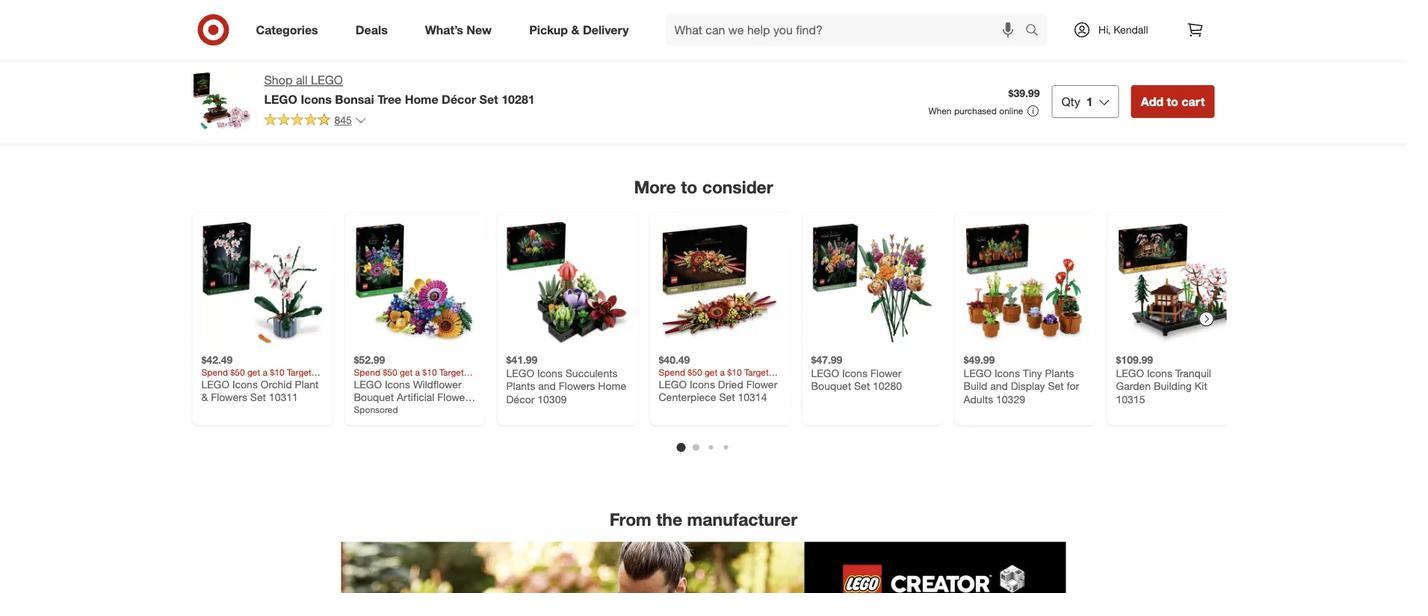 Task type: locate. For each thing, give the bounding box(es) containing it.
lego down $42.49
[[201, 378, 229, 391]]

home right 10309
[[598, 379, 626, 393]]

0 horizontal spatial cart
[[680, 54, 697, 65]]

off
[[678, 15, 688, 26]]

artificial
[[397, 391, 434, 404]]

0 vertical spatial to
[[668, 54, 677, 65]]

from
[[610, 509, 651, 530]]

home for flowers
[[598, 379, 626, 393]]

home inside $41.99 lego icons succulents plants and flowers home décor 10309
[[598, 379, 626, 393]]

add right 1
[[1141, 94, 1163, 109]]

flower inside the lego icons dried flower centerpiece set 10314
[[746, 378, 777, 391]]

0 vertical spatial &
[[571, 22, 579, 37]]

plants
[[1045, 366, 1074, 379], [506, 379, 535, 393]]

1 vertical spatial cart
[[1182, 94, 1205, 109]]

lego up 10315
[[1116, 366, 1144, 379]]

home inside shop all lego lego icons bonsai tree home décor set 10281
[[405, 92, 438, 106]]

and right build
[[990, 379, 1008, 393]]

1 vertical spatial home
[[598, 379, 626, 393]]

flower right dried
[[746, 378, 777, 391]]

add to cart
[[649, 54, 697, 65], [1141, 94, 1205, 109]]

décor for set
[[442, 92, 476, 106]]

set left for
[[1048, 379, 1064, 393]]

centerpiece
[[659, 391, 716, 404]]

1 horizontal spatial plants
[[1045, 366, 1074, 379]]

lego left 10280
[[811, 366, 839, 379]]

more
[[634, 176, 676, 197]]

add down "book"
[[649, 54, 666, 65]]

set
[[479, 92, 498, 106], [854, 379, 870, 393], [1048, 379, 1064, 393], [250, 391, 266, 404], [719, 391, 735, 404]]

&
[[571, 22, 579, 37], [201, 391, 208, 404]]

décor inside shop all lego lego icons bonsai tree home décor set 10281
[[442, 92, 476, 106]]

lego icons succulents plants and flowers home décor 10309 image
[[506, 222, 629, 344]]

0 horizontal spatial décor
[[442, 92, 476, 106]]

décor inside $41.99 lego icons succulents plants and flowers home décor 10309
[[506, 393, 535, 406]]

hi,
[[1098, 23, 1111, 36]]

home
[[405, 92, 438, 106], [598, 379, 626, 393]]

décor left 10281
[[442, 92, 476, 106]]

0 vertical spatial cart
[[680, 54, 697, 65]]

0 horizontal spatial flower
[[746, 378, 777, 391]]

10281
[[502, 92, 535, 106]]

and
[[538, 379, 556, 393], [990, 379, 1008, 393]]

$39.99
[[1008, 87, 1040, 100]]

2 and from the left
[[990, 379, 1008, 393]]

1 vertical spatial add to cart
[[1141, 94, 1205, 109]]

bouquet down $47.99 on the right bottom
[[811, 379, 851, 393]]

or
[[723, 15, 731, 26]]

2 horizontal spatial to
[[1167, 94, 1178, 109]]

lego inside $41.99 lego icons succulents plants and flowers home décor 10309
[[506, 366, 534, 379]]

online
[[999, 105, 1023, 117]]

1 vertical spatial décor
[[506, 393, 535, 406]]

$47.99 lego icons flower bouquet set 10280
[[811, 353, 902, 393]]

icons
[[301, 92, 332, 106], [537, 366, 563, 379], [842, 366, 867, 379], [995, 366, 1020, 379], [1147, 366, 1172, 379], [232, 378, 258, 391], [385, 378, 410, 391], [690, 378, 715, 391]]

set left 10281
[[479, 92, 498, 106]]

home for tree
[[405, 92, 438, 106]]

home right tree
[[405, 92, 438, 106]]

0 horizontal spatial to
[[668, 54, 677, 65]]

and left succulents
[[538, 379, 556, 393]]

0 vertical spatial home
[[405, 92, 438, 106]]

1 horizontal spatial flower
[[870, 366, 902, 379]]

categories
[[256, 22, 318, 37]]

& right pickup
[[571, 22, 579, 37]]

bouquet down $52.99
[[354, 391, 394, 404]]

kids'
[[734, 15, 752, 26]]

$40.49
[[659, 353, 690, 366]]

0 horizontal spatial &
[[201, 391, 208, 404]]

0 vertical spatial décor
[[442, 92, 476, 106]]

1 horizontal spatial add to cart
[[1141, 94, 1205, 109]]

sponsored
[[354, 404, 398, 415]]

icons inside $109.99 lego icons tranquil garden building kit 10315
[[1147, 366, 1172, 379]]

cart
[[680, 54, 697, 65], [1182, 94, 1205, 109]]

1
[[1086, 94, 1093, 109]]

lego down $40.49
[[659, 378, 687, 391]]

plants inside '$49.99 lego icons tiny plants build and display set for adults 10329'
[[1045, 366, 1074, 379]]

0 vertical spatial add to cart
[[649, 54, 697, 65]]

décor
[[442, 92, 476, 106], [506, 393, 535, 406]]

lego up adults
[[964, 366, 992, 379]]

purchased
[[954, 105, 997, 117]]

icons up sponsored
[[385, 378, 410, 391]]

icons inside $41.99 lego icons succulents plants and flowers home décor 10309
[[537, 366, 563, 379]]

set inside "lego icons orchid plant & flowers set 10311"
[[250, 391, 266, 404]]

1 horizontal spatial home
[[598, 379, 626, 393]]

icons up 10309
[[537, 366, 563, 379]]

$42.49
[[201, 353, 233, 366]]

flower
[[870, 366, 902, 379], [746, 378, 777, 391]]

flower for 10280
[[870, 366, 902, 379]]

1 vertical spatial &
[[201, 391, 208, 404]]

0 horizontal spatial plants
[[506, 379, 535, 393]]

plants right tiny
[[1045, 366, 1074, 379]]

lego icons tranquil garden building kit 10315 image
[[1116, 222, 1239, 344]]

lego icons tiny plants build and display set for adults 10329 image
[[964, 222, 1086, 344]]

1 horizontal spatial flowers
[[437, 391, 474, 404]]

icons left tiny
[[995, 366, 1020, 379]]

pickup & delivery
[[529, 22, 629, 37]]

0 horizontal spatial add
[[649, 54, 666, 65]]

bouquet
[[811, 379, 851, 393], [354, 391, 394, 404]]

flowers for plant
[[211, 391, 247, 404]]

wildflower
[[413, 378, 462, 391]]

1 horizontal spatial add to cart button
[[1131, 85, 1215, 118]]

search
[[1019, 24, 1054, 39]]

2 horizontal spatial flowers
[[559, 379, 595, 393]]

1 and from the left
[[538, 379, 556, 393]]

flowers inside $41.99 lego icons succulents plants and flowers home décor 10309
[[559, 379, 595, 393]]

& inside "lego icons orchid plant & flowers set 10311"
[[201, 391, 208, 404]]

flowers inside lego icons wildflower bouquet artificial flowers 10313
[[437, 391, 474, 404]]

add to cart button
[[642, 48, 704, 72], [1131, 85, 1215, 118]]

hi, kendall
[[1098, 23, 1148, 36]]

set left 10280
[[854, 379, 870, 393]]

all
[[296, 73, 308, 87]]

$41.99
[[506, 353, 538, 366]]

icons left 10280
[[842, 366, 867, 379]]

flower right $47.99 on the right bottom
[[870, 366, 902, 379]]

icons up the 845 link
[[301, 92, 332, 106]]

1 vertical spatial add to cart button
[[1131, 85, 1215, 118]]

icons left dried
[[690, 378, 715, 391]]

0 horizontal spatial and
[[538, 379, 556, 393]]

qty 1
[[1061, 94, 1093, 109]]

set inside shop all lego lego icons bonsai tree home décor set 10281
[[479, 92, 498, 106]]

0 vertical spatial add to cart button
[[642, 48, 704, 72]]

0 horizontal spatial home
[[405, 92, 438, 106]]

icons inside "lego icons orchid plant & flowers set 10311"
[[232, 378, 258, 391]]

lego icons orchid plant & flowers set 10311
[[201, 378, 319, 404]]

lego icons wildflower bouquet artificial flowers 10313
[[354, 378, 474, 417]]

1 horizontal spatial bouquet
[[811, 379, 851, 393]]

lego
[[311, 73, 343, 87], [264, 92, 297, 106], [506, 366, 534, 379], [811, 366, 839, 379], [964, 366, 992, 379], [1116, 366, 1144, 379], [201, 378, 229, 391], [354, 378, 382, 391], [659, 378, 687, 391]]

categories link
[[243, 13, 337, 46]]

lego down $52.99
[[354, 378, 382, 391]]

set left 10314
[[719, 391, 735, 404]]

& down $42.49
[[201, 391, 208, 404]]

icons left tranquil
[[1147, 366, 1172, 379]]

add
[[649, 54, 666, 65], [1141, 94, 1163, 109]]

flowers inside "lego icons orchid plant & flowers set 10311"
[[211, 391, 247, 404]]

icons inside the lego icons dried flower centerpiece set 10314
[[690, 378, 715, 391]]

icons left orchid
[[232, 378, 258, 391]]

lego inside '$49.99 lego icons tiny plants build and display set for adults 10329'
[[964, 366, 992, 379]]

new
[[467, 22, 492, 37]]

10314
[[738, 391, 767, 404]]

1 horizontal spatial cart
[[1182, 94, 1205, 109]]

lego inside lego icons wildflower bouquet artificial flowers 10313
[[354, 378, 382, 391]]

to
[[668, 54, 677, 65], [1167, 94, 1178, 109], [681, 176, 697, 197]]

1 horizontal spatial add
[[1141, 94, 1163, 109]]

décor left 10309
[[506, 393, 535, 406]]

1 horizontal spatial décor
[[506, 393, 535, 406]]

2 vertical spatial to
[[681, 176, 697, 197]]

0 horizontal spatial flowers
[[211, 391, 247, 404]]

icons inside $47.99 lego icons flower bouquet set 10280
[[842, 366, 867, 379]]

plants inside $41.99 lego icons succulents plants and flowers home décor 10309
[[506, 379, 535, 393]]

1 vertical spatial to
[[1167, 94, 1178, 109]]

10315
[[1116, 393, 1145, 406]]

0 horizontal spatial add to cart
[[649, 54, 697, 65]]

search button
[[1019, 13, 1054, 49]]

set left 10311 at the left bottom of the page
[[250, 391, 266, 404]]

flowers
[[559, 379, 595, 393], [211, 391, 247, 404], [437, 391, 474, 404]]

1 horizontal spatial and
[[990, 379, 1008, 393]]

1 vertical spatial add
[[1141, 94, 1163, 109]]

0 horizontal spatial bouquet
[[354, 391, 394, 404]]

plants down '$41.99'
[[506, 379, 535, 393]]

lego left succulents
[[506, 366, 534, 379]]

pickup
[[529, 22, 568, 37]]

delivery
[[583, 22, 629, 37]]

flower inside $47.99 lego icons flower bouquet set 10280
[[870, 366, 902, 379]]

one
[[691, 15, 706, 26]]



Task type: describe. For each thing, give the bounding box(es) containing it.
tree
[[377, 92, 401, 106]]

orchid
[[261, 378, 292, 391]]

kit
[[1195, 379, 1207, 393]]

lego inside $109.99 lego icons tranquil garden building kit 10315
[[1116, 366, 1144, 379]]

bonsai
[[335, 92, 374, 106]]

1 horizontal spatial &
[[571, 22, 579, 37]]

build
[[964, 379, 987, 393]]

lego icons orchid plant & flowers set 10311 image
[[201, 222, 324, 344]]

deals link
[[343, 13, 406, 46]]

$52.99
[[354, 353, 385, 366]]

shop all lego lego icons bonsai tree home décor set 10281
[[264, 73, 535, 106]]

sale
[[682, 3, 700, 14]]

pickup & delivery link
[[516, 13, 647, 46]]

10280
[[873, 379, 902, 393]]

0 horizontal spatial add to cart button
[[642, 48, 704, 72]]

flowers for bouquet
[[437, 391, 474, 404]]

kendall
[[1114, 23, 1148, 36]]

the
[[656, 509, 682, 530]]

from the manufacturer
[[610, 509, 797, 530]]

10313
[[354, 404, 383, 417]]

image of lego icons bonsai tree home décor set 10281 image
[[192, 72, 252, 132]]

adults
[[964, 393, 993, 406]]

décor for 10309
[[506, 393, 535, 406]]

manufacturer
[[687, 509, 797, 530]]

set inside the lego icons dried flower centerpiece set 10314
[[719, 391, 735, 404]]

plants for décor
[[506, 379, 535, 393]]

845 link
[[264, 113, 367, 130]]

lego right 'all'
[[311, 73, 343, 87]]

lego icons wildflower bouquet artificial flowers 10313 image
[[354, 222, 476, 344]]

10329
[[996, 393, 1025, 406]]

lego icons dried flower centerpiece set 10314 image
[[659, 222, 781, 344]]

$109.99 lego icons tranquil garden building kit 10315
[[1116, 353, 1211, 406]]

bouquet inside $47.99 lego icons flower bouquet set 10280
[[811, 379, 851, 393]]

building
[[1154, 379, 1192, 393]]

what's
[[425, 22, 463, 37]]

what's new link
[[412, 13, 510, 46]]

consider
[[702, 176, 773, 197]]

$109.99
[[1116, 353, 1153, 366]]

when
[[928, 105, 952, 117]]

toy
[[708, 15, 721, 26]]

garden
[[1116, 379, 1151, 393]]

and inside '$49.99 lego icons tiny plants build and display set for adults 10329'
[[990, 379, 1008, 393]]

$49.99 lego icons tiny plants build and display set for adults 10329
[[964, 353, 1079, 406]]

tranquil
[[1175, 366, 1211, 379]]

dried
[[718, 378, 743, 391]]

display
[[1011, 379, 1045, 393]]

qty
[[1061, 94, 1080, 109]]

plants for set
[[1045, 366, 1074, 379]]

plant
[[295, 378, 319, 391]]

845
[[334, 113, 352, 127]]

lego icons flower bouquet set 10280 image
[[811, 222, 934, 344]]

what's new
[[425, 22, 492, 37]]

book
[[642, 26, 663, 37]]

$6.59 sale 25% off one toy or kids' book
[[642, 3, 752, 37]]

icons inside shop all lego lego icons bonsai tree home décor set 10281
[[301, 92, 332, 106]]

icons inside '$49.99 lego icons tiny plants build and display set for adults 10329'
[[995, 366, 1020, 379]]

$6.59
[[658, 3, 680, 14]]

shop
[[264, 73, 292, 87]]

0 vertical spatial add
[[649, 54, 666, 65]]

lego icons dried flower centerpiece set 10314
[[659, 378, 777, 404]]

lego inside the lego icons dried flower centerpiece set 10314
[[659, 378, 687, 391]]

flower for 10314
[[746, 378, 777, 391]]

for
[[1067, 379, 1079, 393]]

icons inside lego icons wildflower bouquet artificial flowers 10313
[[385, 378, 410, 391]]

more to consider
[[634, 176, 773, 197]]

$41.99 lego icons succulents plants and flowers home décor 10309
[[506, 353, 626, 406]]

lego inside "lego icons orchid plant & flowers set 10311"
[[201, 378, 229, 391]]

$49.99
[[964, 353, 995, 366]]

and inside $41.99 lego icons succulents plants and flowers home décor 10309
[[538, 379, 556, 393]]

set inside '$49.99 lego icons tiny plants build and display set for adults 10329'
[[1048, 379, 1064, 393]]

lego down shop
[[264, 92, 297, 106]]

$47.99
[[811, 353, 842, 366]]

25%
[[657, 15, 676, 26]]

succulents
[[565, 366, 618, 379]]

deals
[[355, 22, 388, 37]]

10311
[[269, 391, 298, 404]]

set inside $47.99 lego icons flower bouquet set 10280
[[854, 379, 870, 393]]

1 horizontal spatial to
[[681, 176, 697, 197]]

bouquet inside lego icons wildflower bouquet artificial flowers 10313
[[354, 391, 394, 404]]

when purchased online
[[928, 105, 1023, 117]]

tiny
[[1023, 366, 1042, 379]]

10309
[[537, 393, 567, 406]]

What can we help you find? suggestions appear below search field
[[665, 13, 1029, 46]]

lego inside $47.99 lego icons flower bouquet set 10280
[[811, 366, 839, 379]]



Task type: vqa. For each thing, say whether or not it's contained in the screenshot.
'Flavor' button to the right
no



